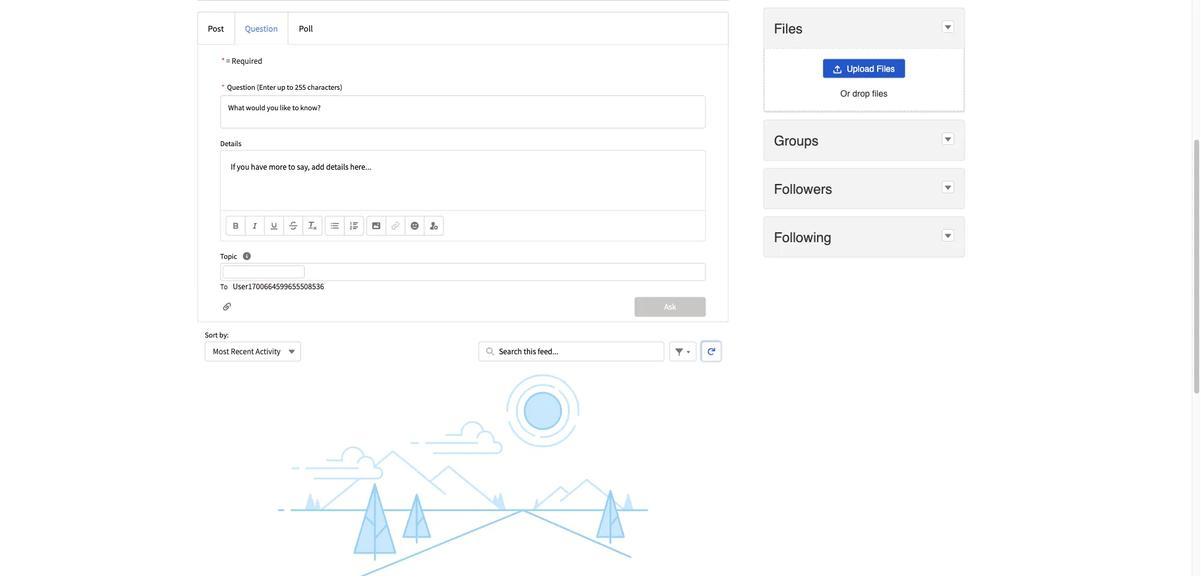 Task type: vqa. For each thing, say whether or not it's contained in the screenshot.
mobile
no



Task type: locate. For each thing, give the bounding box(es) containing it.
poll link
[[288, 12, 323, 44]]

0 horizontal spatial files
[[774, 20, 803, 36]]

1 vertical spatial *
[[222, 82, 225, 92]]

1 vertical spatial text default image
[[944, 232, 953, 240]]

to
[[287, 82, 293, 92]]

toolbar
[[221, 210, 705, 241]]

* down * = required
[[222, 82, 225, 92]]

upload files
[[847, 64, 895, 73]]

tab panel
[[197, 12, 729, 576]]

* left =
[[222, 56, 225, 66]]

1 horizontal spatial files
[[877, 64, 895, 73]]

Sort by: button
[[205, 342, 301, 361]]

drop
[[853, 88, 870, 98]]

up
[[277, 82, 285, 92]]

files
[[873, 88, 888, 98]]

=
[[226, 56, 230, 66]]

2 text default image from the top
[[944, 232, 953, 240]]

or
[[841, 88, 850, 98]]

align text element
[[325, 216, 364, 236]]

question up required
[[245, 23, 278, 34]]

groups link
[[774, 132, 821, 149]]

followers link
[[774, 180, 835, 197]]

1 text default image from the top
[[944, 23, 953, 32]]

activity
[[256, 346, 281, 356]]

*
[[222, 56, 225, 66], [222, 82, 225, 92]]

1 text default image from the top
[[944, 135, 953, 144]]

question
[[245, 23, 278, 34], [227, 82, 255, 92]]

following
[[774, 229, 832, 245]]

to
[[220, 282, 228, 291]]

question left (enter
[[227, 82, 255, 92]]

or drop files
[[841, 88, 888, 98]]

2 text default image from the top
[[944, 183, 953, 192]]

2 * from the top
[[222, 82, 225, 92]]

by:
[[219, 330, 229, 340]]

0 vertical spatial *
[[222, 56, 225, 66]]

post
[[208, 23, 224, 34]]

text default image inside files 'element'
[[944, 23, 953, 32]]

sort by:
[[205, 330, 229, 340]]

text default image for following
[[944, 232, 953, 240]]

tab list
[[197, 0, 729, 1]]

sort
[[205, 330, 218, 340]]

poll
[[299, 23, 313, 34]]

text default image
[[944, 23, 953, 32], [944, 232, 953, 240]]

0 vertical spatial files
[[774, 20, 803, 36]]

1 vertical spatial question
[[227, 82, 255, 92]]

text default image
[[944, 135, 953, 144], [944, 183, 953, 192]]

ask
[[665, 302, 676, 312]]

tab panel containing post
[[197, 12, 729, 576]]

files
[[774, 20, 803, 36], [877, 64, 895, 73]]

followers
[[774, 181, 833, 197]]

0 vertical spatial text default image
[[944, 135, 953, 144]]

1 * from the top
[[222, 56, 225, 66]]

0 vertical spatial text default image
[[944, 23, 953, 32]]

recent
[[231, 346, 254, 356]]

1 vertical spatial text default image
[[944, 183, 953, 192]]

* = required
[[222, 56, 262, 66]]



Task type: describe. For each thing, give the bounding box(es) containing it.
* for * = required
[[222, 56, 225, 66]]

question link
[[234, 12, 288, 44]]

user1700664599655508536
[[233, 281, 324, 291]]

required
[[232, 56, 262, 66]]

text default image for groups
[[944, 135, 953, 144]]

details
[[220, 139, 241, 149]]

most
[[213, 346, 229, 356]]

characters)
[[308, 82, 342, 92]]

most recent activity
[[213, 346, 281, 356]]

insert content element
[[367, 216, 444, 236]]

What would you like to know? text field
[[220, 95, 706, 129]]

Details text field
[[221, 151, 705, 210]]

ask button
[[635, 297, 706, 317]]

groups
[[774, 132, 819, 148]]

Add Topic text field
[[223, 265, 305, 278]]

Search this feed... search field
[[479, 342, 665, 361]]

upload
[[847, 64, 875, 73]]

255
[[295, 82, 306, 92]]

* for * question (enter up to 255 characters)
[[222, 82, 225, 92]]

1 vertical spatial files
[[877, 64, 895, 73]]

files element
[[764, 8, 965, 113]]

(enter
[[257, 82, 276, 92]]

post link
[[198, 12, 234, 44]]

to user1700664599655508536
[[220, 281, 324, 291]]

text default image for followers
[[944, 183, 953, 192]]

format text element
[[226, 216, 323, 236]]

* question (enter up to 255 characters)
[[222, 82, 342, 92]]

0 vertical spatial question
[[245, 23, 278, 34]]

following link
[[774, 229, 834, 246]]

files link
[[774, 20, 805, 37]]

text default image for files
[[944, 23, 953, 32]]

topic
[[220, 252, 237, 261]]



